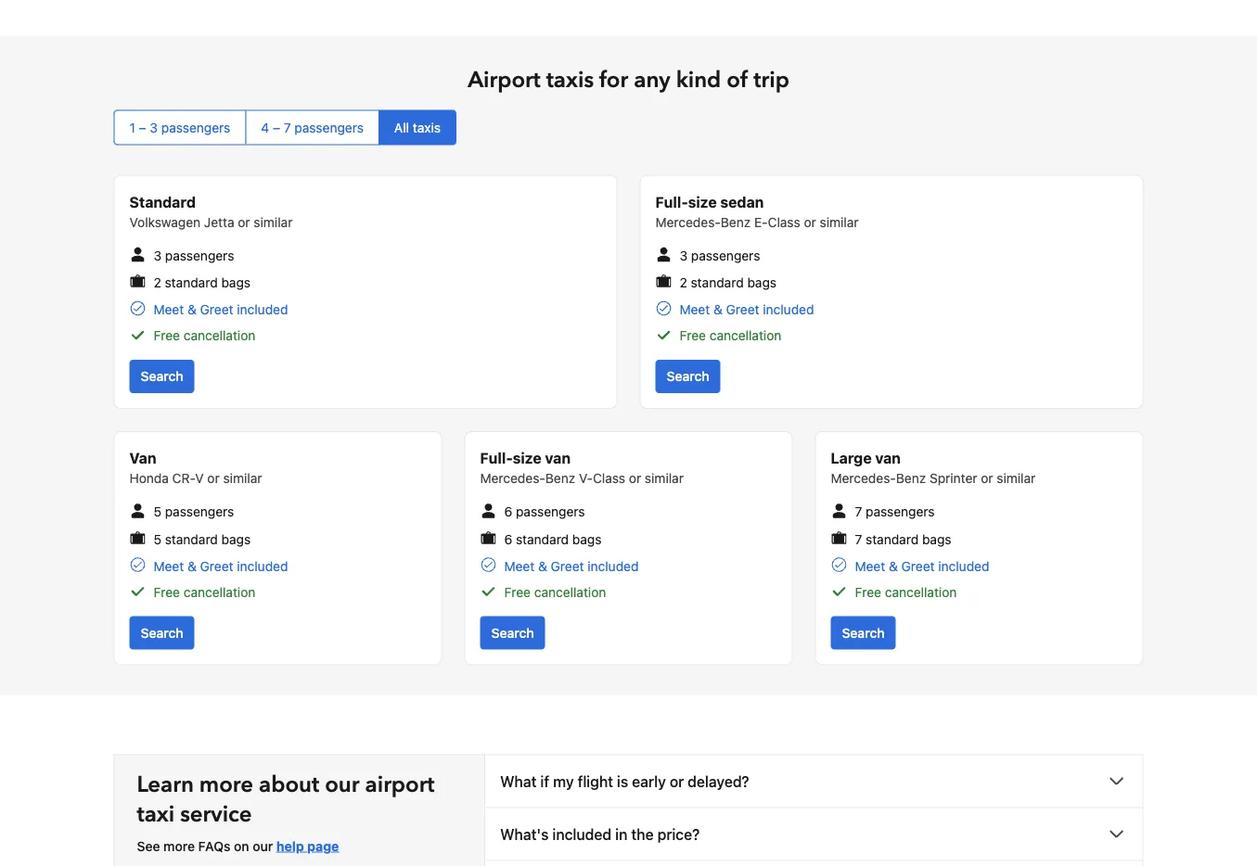 Task type: describe. For each thing, give the bounding box(es) containing it.
what if my flight is early or delayed?
[[500, 773, 749, 791]]

what's included in the price?
[[500, 826, 700, 844]]

5 standard bags
[[154, 532, 251, 547]]

learn more about our airport taxi service see more faqs on our help page
[[137, 770, 434, 854]]

what
[[500, 773, 537, 791]]

included for mercedes-
[[938, 559, 989, 574]]

2 for volkswagen
[[154, 275, 161, 290]]

meet & greet included for van
[[504, 559, 639, 574]]

7 inside sort results by element
[[284, 120, 291, 135]]

early
[[632, 773, 666, 791]]

free for cr-
[[154, 585, 180, 600]]

all taxis
[[394, 120, 441, 135]]

& for van
[[538, 559, 547, 574]]

1 – 3 passengers
[[129, 120, 230, 135]]

what's
[[500, 826, 549, 844]]

volkswagen
[[129, 214, 200, 230]]

similar inside full-size van mercedes-benz v-class or similar
[[645, 471, 684, 486]]

greet for sedan
[[726, 302, 759, 317]]

standard for jetta
[[165, 275, 218, 290]]

search for sedan
[[667, 369, 709, 384]]

search button for cr-
[[129, 617, 194, 650]]

help
[[276, 839, 304, 854]]

6 for 6 standard bags
[[504, 532, 512, 547]]

similar inside full-size sedan mercedes-benz e-class or similar
[[820, 214, 859, 230]]

learn
[[137, 770, 194, 801]]

search for mercedes-
[[842, 626, 885, 641]]

included for van
[[588, 559, 639, 574]]

5 for 5 passengers
[[154, 504, 161, 520]]

2 for size
[[680, 275, 687, 290]]

taxis for airport
[[546, 65, 594, 96]]

standard
[[129, 193, 196, 211]]

taxi
[[137, 800, 175, 831]]

sprinter
[[930, 471, 977, 486]]

free cancellation for sedan
[[680, 328, 781, 343]]

free cancellation for van
[[504, 585, 606, 600]]

or inside what if my flight is early or delayed? dropdown button
[[670, 773, 684, 791]]

7 passengers
[[855, 504, 935, 520]]

mercedes- inside large van mercedes-benz sprinter or similar
[[831, 471, 896, 486]]

any
[[634, 65, 670, 96]]

4 – 7 passengers
[[261, 120, 364, 135]]

trip
[[754, 65, 789, 96]]

standard volkswagen jetta or similar
[[129, 193, 293, 230]]

2 standard bags for jetta
[[154, 275, 251, 290]]

5 passengers
[[154, 504, 234, 520]]

cancellation for van
[[534, 585, 606, 600]]

size for van
[[513, 450, 541, 467]]

7 for 7 passengers
[[855, 504, 862, 520]]

kind
[[676, 65, 721, 96]]

& for mercedes-
[[889, 559, 898, 574]]

4
[[261, 120, 269, 135]]

6 for 6 passengers
[[504, 504, 512, 520]]

mercedes- for sedan
[[655, 214, 721, 230]]

standard for van
[[516, 532, 569, 547]]

meet for sedan
[[680, 302, 710, 317]]

bags for jetta
[[221, 275, 251, 290]]

1
[[129, 120, 135, 135]]

price?
[[657, 826, 700, 844]]

cancellation for cr-
[[184, 585, 255, 600]]

3 for standard
[[154, 248, 162, 263]]

airport
[[365, 770, 434, 801]]

the
[[631, 826, 654, 844]]

full- for full-size sedan
[[655, 193, 688, 211]]

passengers for standard
[[165, 248, 234, 263]]

or inside full-size sedan mercedes-benz e-class or similar
[[804, 214, 816, 230]]

search button for sedan
[[655, 360, 721, 393]]

passengers for full-size van
[[516, 504, 585, 520]]

greet for mercedes-
[[901, 559, 935, 574]]

meet & greet included for sedan
[[680, 302, 814, 317]]

e-
[[754, 214, 768, 230]]

1 horizontal spatial our
[[325, 770, 359, 801]]

included for cr-
[[237, 559, 288, 574]]

service
[[180, 800, 252, 831]]

& for cr-
[[187, 559, 197, 574]]

6 passengers
[[504, 504, 585, 520]]

about
[[259, 770, 319, 801]]

full- for full-size van
[[480, 450, 513, 467]]

meet for van
[[504, 559, 535, 574]]

taxis for all
[[413, 120, 441, 135]]

3 for full-
[[680, 248, 688, 263]]

meet for mercedes-
[[855, 559, 885, 574]]

v-
[[579, 471, 593, 486]]

greet for jetta
[[200, 302, 233, 317]]

class for van
[[593, 471, 625, 486]]

in
[[615, 826, 628, 844]]

flight
[[578, 773, 613, 791]]

search button for jetta
[[129, 360, 194, 393]]



Task type: vqa. For each thing, say whether or not it's contained in the screenshot.
Greet for CR-
yes



Task type: locate. For each thing, give the bounding box(es) containing it.
or inside van honda cr-v or similar
[[207, 471, 220, 486]]

free for jetta
[[154, 328, 180, 343]]

free
[[154, 328, 180, 343], [680, 328, 706, 343], [154, 585, 180, 600], [504, 585, 531, 600], [855, 585, 881, 600]]

6
[[504, 504, 512, 520], [504, 532, 512, 547]]

what if my flight is early or delayed? button
[[485, 756, 1143, 808]]

2
[[154, 275, 161, 290], [680, 275, 687, 290]]

greet
[[200, 302, 233, 317], [726, 302, 759, 317], [200, 559, 233, 574], [551, 559, 584, 574], [901, 559, 935, 574]]

1 vertical spatial class
[[593, 471, 625, 486]]

3 inside sort results by element
[[150, 120, 158, 135]]

more
[[199, 770, 253, 801], [163, 839, 195, 854]]

– right 1
[[139, 120, 146, 135]]

or
[[238, 214, 250, 230], [804, 214, 816, 230], [207, 471, 220, 486], [629, 471, 641, 486], [981, 471, 993, 486], [670, 773, 684, 791]]

van honda cr-v or similar
[[129, 450, 262, 486]]

2 6 from the top
[[504, 532, 512, 547]]

included for jetta
[[237, 302, 288, 317]]

3 passengers down e-
[[680, 248, 760, 263]]

1 – from the left
[[139, 120, 146, 135]]

or right early at the bottom
[[670, 773, 684, 791]]

2 standard bags for sedan
[[680, 275, 777, 290]]

van right large
[[875, 450, 901, 467]]

standard down full-size sedan mercedes-benz e-class or similar
[[691, 275, 744, 290]]

full- inside full-size van mercedes-benz v-class or similar
[[480, 450, 513, 467]]

similar right the v
[[223, 471, 262, 486]]

van inside large van mercedes-benz sprinter or similar
[[875, 450, 901, 467]]

standard down 7 passengers
[[866, 532, 919, 547]]

delayed?
[[688, 773, 749, 791]]

included for sedan
[[763, 302, 814, 317]]

size up 6 passengers on the bottom of the page
[[513, 450, 541, 467]]

3 right 1
[[150, 120, 158, 135]]

van
[[129, 450, 156, 467]]

full-
[[655, 193, 688, 211], [480, 450, 513, 467]]

cr-
[[172, 471, 195, 486]]

2 2 from the left
[[680, 275, 687, 290]]

3 down volkswagen
[[154, 248, 162, 263]]

full-size van mercedes-benz v-class or similar
[[480, 450, 684, 486]]

or right e-
[[804, 214, 816, 230]]

7 for 7 standard bags
[[855, 532, 862, 547]]

5 down honda
[[154, 504, 161, 520]]

1 horizontal spatial 3 passengers
[[680, 248, 760, 263]]

size for sedan
[[688, 193, 717, 211]]

2 vertical spatial 7
[[855, 532, 862, 547]]

passengers for van
[[165, 504, 234, 520]]

search for cr-
[[141, 626, 183, 641]]

1 horizontal spatial benz
[[721, 214, 751, 230]]

search for jetta
[[141, 369, 183, 384]]

greet down 6 standard bags
[[551, 559, 584, 574]]

search for van
[[491, 626, 534, 641]]

free cancellation for cr-
[[154, 585, 255, 600]]

1 horizontal spatial more
[[199, 770, 253, 801]]

greet down jetta
[[200, 302, 233, 317]]

cancellation for sedan
[[710, 328, 781, 343]]

search button
[[129, 360, 194, 393], [655, 360, 721, 393], [129, 617, 194, 650], [480, 617, 545, 650], [831, 617, 896, 650]]

0 vertical spatial taxis
[[546, 65, 594, 96]]

– for 3
[[139, 120, 146, 135]]

or right v-
[[629, 471, 641, 486]]

my
[[553, 773, 574, 791]]

taxis inside sort results by element
[[413, 120, 441, 135]]

2 van from the left
[[875, 450, 901, 467]]

standard
[[165, 275, 218, 290], [691, 275, 744, 290], [165, 532, 218, 547], [516, 532, 569, 547], [866, 532, 919, 547]]

3 passengers down jetta
[[154, 248, 234, 263]]

passengers
[[161, 120, 230, 135], [294, 120, 364, 135], [165, 248, 234, 263], [691, 248, 760, 263], [165, 504, 234, 520], [516, 504, 585, 520], [866, 504, 935, 520]]

benz for sedan
[[721, 214, 751, 230]]

passengers right 4
[[294, 120, 364, 135]]

full-size sedan mercedes-benz e-class or similar
[[655, 193, 859, 230]]

passengers up 5 standard bags
[[165, 504, 234, 520]]

our right about
[[325, 770, 359, 801]]

1 2 standard bags from the left
[[154, 275, 251, 290]]

for
[[599, 65, 628, 96]]

search button for mercedes-
[[831, 617, 896, 650]]

bags for cr-
[[221, 532, 251, 547]]

1 vertical spatial taxis
[[413, 120, 441, 135]]

taxis left for
[[546, 65, 594, 96]]

free for sedan
[[680, 328, 706, 343]]

0 horizontal spatial van
[[545, 450, 571, 467]]

full- inside full-size sedan mercedes-benz e-class or similar
[[655, 193, 688, 211]]

3 passengers
[[154, 248, 234, 263], [680, 248, 760, 263]]

on
[[234, 839, 249, 854]]

all
[[394, 120, 409, 135]]

1 5 from the top
[[154, 504, 161, 520]]

meet & greet included down 5 standard bags
[[154, 559, 288, 574]]

similar inside large van mercedes-benz sprinter or similar
[[997, 471, 1036, 486]]

meet & greet included for mercedes-
[[855, 559, 989, 574]]

class inside full-size sedan mercedes-benz e-class or similar
[[768, 214, 800, 230]]

meet
[[154, 302, 184, 317], [680, 302, 710, 317], [154, 559, 184, 574], [504, 559, 535, 574], [855, 559, 885, 574]]

greet for van
[[551, 559, 584, 574]]

benz for van
[[545, 471, 575, 486]]

search button for van
[[480, 617, 545, 650]]

passengers down jetta
[[165, 248, 234, 263]]

– for 7
[[273, 120, 280, 135]]

size
[[688, 193, 717, 211], [513, 450, 541, 467]]

0 horizontal spatial 2
[[154, 275, 161, 290]]

0 vertical spatial size
[[688, 193, 717, 211]]

bags down 7 passengers
[[922, 532, 951, 547]]

0 horizontal spatial 2 standard bags
[[154, 275, 251, 290]]

mercedes- for van
[[480, 471, 545, 486]]

is
[[617, 773, 628, 791]]

similar right sprinter
[[997, 471, 1036, 486]]

included
[[237, 302, 288, 317], [763, 302, 814, 317], [237, 559, 288, 574], [588, 559, 639, 574], [938, 559, 989, 574], [552, 826, 612, 844]]

6 up 6 standard bags
[[504, 504, 512, 520]]

class inside full-size van mercedes-benz v-class or similar
[[593, 471, 625, 486]]

7 standard bags
[[855, 532, 951, 547]]

or right sprinter
[[981, 471, 993, 486]]

meet & greet included down 6 standard bags
[[504, 559, 639, 574]]

or inside large van mercedes-benz sprinter or similar
[[981, 471, 993, 486]]

cancellation
[[184, 328, 255, 343], [710, 328, 781, 343], [184, 585, 255, 600], [534, 585, 606, 600], [885, 585, 957, 600]]

0 horizontal spatial benz
[[545, 471, 575, 486]]

0 vertical spatial full-
[[655, 193, 688, 211]]

2 standard bags
[[154, 275, 251, 290], [680, 275, 777, 290]]

search
[[141, 369, 183, 384], [667, 369, 709, 384], [141, 626, 183, 641], [491, 626, 534, 641], [842, 626, 885, 641]]

standard down 6 passengers on the bottom of the page
[[516, 532, 569, 547]]

mercedes- inside full-size van mercedes-benz v-class or similar
[[480, 471, 545, 486]]

– right 4
[[273, 120, 280, 135]]

similar right v-
[[645, 471, 684, 486]]

bags down jetta
[[221, 275, 251, 290]]

size left the sedan
[[688, 193, 717, 211]]

1 2 from the left
[[154, 275, 161, 290]]

of
[[727, 65, 748, 96]]

3
[[150, 120, 158, 135], [154, 248, 162, 263], [680, 248, 688, 263]]

1 horizontal spatial 2 standard bags
[[680, 275, 777, 290]]

meet & greet included for jetta
[[154, 302, 288, 317]]

or right the v
[[207, 471, 220, 486]]

help page link
[[276, 839, 339, 854]]

airport
[[468, 65, 541, 96]]

passengers up "7 standard bags"
[[866, 504, 935, 520]]

v
[[195, 471, 204, 486]]

standard for mercedes-
[[866, 532, 919, 547]]

mercedes- up 6 passengers on the bottom of the page
[[480, 471, 545, 486]]

free cancellation for mercedes-
[[855, 585, 957, 600]]

1 vertical spatial 7
[[855, 504, 862, 520]]

or inside full-size van mercedes-benz v-class or similar
[[629, 471, 641, 486]]

0 vertical spatial more
[[199, 770, 253, 801]]

–
[[139, 120, 146, 135], [273, 120, 280, 135]]

& for jetta
[[187, 302, 197, 317]]

similar right e-
[[820, 214, 859, 230]]

sort results by element
[[114, 110, 1143, 145]]

2 – from the left
[[273, 120, 280, 135]]

bags for van
[[572, 532, 602, 547]]

similar inside van honda cr-v or similar
[[223, 471, 262, 486]]

van inside full-size van mercedes-benz v-class or similar
[[545, 450, 571, 467]]

2 horizontal spatial mercedes-
[[831, 471, 896, 486]]

passengers down e-
[[691, 248, 760, 263]]

sedan
[[720, 193, 764, 211]]

6 standard bags
[[504, 532, 602, 547]]

meet & greet included down "7 standard bags"
[[855, 559, 989, 574]]

free for van
[[504, 585, 531, 600]]

bags down '5 passengers'
[[221, 532, 251, 547]]

size inside full-size sedan mercedes-benz e-class or similar
[[688, 193, 717, 211]]

0 horizontal spatial class
[[593, 471, 625, 486]]

5
[[154, 504, 161, 520], [154, 532, 161, 547]]

our
[[325, 770, 359, 801], [253, 839, 273, 854]]

1 vertical spatial more
[[163, 839, 195, 854]]

2 5 from the top
[[154, 532, 161, 547]]

2 3 passengers from the left
[[680, 248, 760, 263]]

benz
[[721, 214, 751, 230], [545, 471, 575, 486], [896, 471, 926, 486]]

meet for cr-
[[154, 559, 184, 574]]

2 standard bags down jetta
[[154, 275, 251, 290]]

1 vertical spatial 5
[[154, 532, 161, 547]]

van
[[545, 450, 571, 467], [875, 450, 901, 467]]

meet & greet included down jetta
[[154, 302, 288, 317]]

full- left the sedan
[[655, 193, 688, 211]]

standard for sedan
[[691, 275, 744, 290]]

cancellation for mercedes-
[[885, 585, 957, 600]]

more right learn
[[199, 770, 253, 801]]

1 vertical spatial our
[[253, 839, 273, 854]]

mercedes- inside full-size sedan mercedes-benz e-class or similar
[[655, 214, 721, 230]]

0 horizontal spatial taxis
[[413, 120, 441, 135]]

bags down e-
[[747, 275, 777, 290]]

2 2 standard bags from the left
[[680, 275, 777, 290]]

bags down 6 passengers on the bottom of the page
[[572, 532, 602, 547]]

large
[[831, 450, 872, 467]]

1 horizontal spatial taxis
[[546, 65, 594, 96]]

0 vertical spatial 5
[[154, 504, 161, 520]]

similar inside standard volkswagen jetta or similar
[[254, 214, 293, 230]]

bags for mercedes-
[[922, 532, 951, 547]]

benz up 7 passengers
[[896, 471, 926, 486]]

free cancellation
[[154, 328, 255, 343], [680, 328, 781, 343], [154, 585, 255, 600], [504, 585, 606, 600], [855, 585, 957, 600]]

benz left v-
[[545, 471, 575, 486]]

jetta
[[204, 214, 234, 230]]

greet down e-
[[726, 302, 759, 317]]

1 vertical spatial full-
[[480, 450, 513, 467]]

0 horizontal spatial 3 passengers
[[154, 248, 234, 263]]

7 right 4
[[284, 120, 291, 135]]

5 down '5 passengers'
[[154, 532, 161, 547]]

1 horizontal spatial mercedes-
[[655, 214, 721, 230]]

class
[[768, 214, 800, 230], [593, 471, 625, 486]]

0 horizontal spatial full-
[[480, 450, 513, 467]]

3 down full-size sedan mercedes-benz e-class or similar
[[680, 248, 688, 263]]

free for mercedes-
[[855, 585, 881, 600]]

meet & greet included for cr-
[[154, 559, 288, 574]]

benz inside full-size van mercedes-benz v-class or similar
[[545, 471, 575, 486]]

taxis
[[546, 65, 594, 96], [413, 120, 441, 135]]

&
[[187, 302, 197, 317], [713, 302, 723, 317], [187, 559, 197, 574], [538, 559, 547, 574], [889, 559, 898, 574]]

mercedes-
[[655, 214, 721, 230], [480, 471, 545, 486], [831, 471, 896, 486]]

page
[[307, 839, 339, 854]]

what's included in the price? button
[[485, 809, 1143, 861]]

1 vertical spatial 6
[[504, 532, 512, 547]]

7 up "7 standard bags"
[[855, 504, 862, 520]]

class for sedan
[[768, 214, 800, 230]]

3 passengers for size
[[680, 248, 760, 263]]

1 6 from the top
[[504, 504, 512, 520]]

meet & greet included down e-
[[680, 302, 814, 317]]

0 horizontal spatial more
[[163, 839, 195, 854]]

1 vertical spatial size
[[513, 450, 541, 467]]

passengers for full-size sedan
[[691, 248, 760, 263]]

size inside full-size van mercedes-benz v-class or similar
[[513, 450, 541, 467]]

large van mercedes-benz sprinter or similar
[[831, 450, 1036, 486]]

1 van from the left
[[545, 450, 571, 467]]

0 horizontal spatial –
[[139, 120, 146, 135]]

0 vertical spatial 7
[[284, 120, 291, 135]]

7
[[284, 120, 291, 135], [855, 504, 862, 520], [855, 532, 862, 547]]

1 3 passengers from the left
[[154, 248, 234, 263]]

honda
[[129, 471, 169, 486]]

free cancellation for jetta
[[154, 328, 255, 343]]

van up 6 passengers on the bottom of the page
[[545, 450, 571, 467]]

taxis right all
[[413, 120, 441, 135]]

7 down 7 passengers
[[855, 532, 862, 547]]

our right "on"
[[253, 839, 273, 854]]

1 horizontal spatial –
[[273, 120, 280, 135]]

1 horizontal spatial class
[[768, 214, 800, 230]]

6 down 6 passengers on the bottom of the page
[[504, 532, 512, 547]]

passengers right 1
[[161, 120, 230, 135]]

0 vertical spatial our
[[325, 770, 359, 801]]

included inside the what's included in the price? dropdown button
[[552, 826, 612, 844]]

see
[[137, 839, 160, 854]]

bags
[[221, 275, 251, 290], [747, 275, 777, 290], [221, 532, 251, 547], [572, 532, 602, 547], [922, 532, 951, 547]]

0 vertical spatial 6
[[504, 504, 512, 520]]

passengers up 6 standard bags
[[516, 504, 585, 520]]

benz inside large van mercedes-benz sprinter or similar
[[896, 471, 926, 486]]

greet for cr-
[[200, 559, 233, 574]]

standard down volkswagen
[[165, 275, 218, 290]]

greet down 5 standard bags
[[200, 559, 233, 574]]

0 vertical spatial class
[[768, 214, 800, 230]]

1 horizontal spatial van
[[875, 450, 901, 467]]

mercedes- down the sedan
[[655, 214, 721, 230]]

bags for sedan
[[747, 275, 777, 290]]

2 standard bags down e-
[[680, 275, 777, 290]]

if
[[540, 773, 549, 791]]

full- up 6 passengers on the bottom of the page
[[480, 450, 513, 467]]

greet down "7 standard bags"
[[901, 559, 935, 574]]

& for sedan
[[713, 302, 723, 317]]

more right see
[[163, 839, 195, 854]]

passengers for large van
[[866, 504, 935, 520]]

0 horizontal spatial size
[[513, 450, 541, 467]]

faqs
[[198, 839, 230, 854]]

1 horizontal spatial size
[[688, 193, 717, 211]]

1 horizontal spatial 2
[[680, 275, 687, 290]]

meet & greet included
[[154, 302, 288, 317], [680, 302, 814, 317], [154, 559, 288, 574], [504, 559, 639, 574], [855, 559, 989, 574]]

or inside standard volkswagen jetta or similar
[[238, 214, 250, 230]]

1 horizontal spatial full-
[[655, 193, 688, 211]]

similar
[[254, 214, 293, 230], [820, 214, 859, 230], [223, 471, 262, 486], [645, 471, 684, 486], [997, 471, 1036, 486]]

2 horizontal spatial benz
[[896, 471, 926, 486]]

mercedes- down large
[[831, 471, 896, 486]]

benz down the sedan
[[721, 214, 751, 230]]

similar right jetta
[[254, 214, 293, 230]]

standard for cr-
[[165, 532, 218, 547]]

5 for 5 standard bags
[[154, 532, 161, 547]]

standard down '5 passengers'
[[165, 532, 218, 547]]

or right jetta
[[238, 214, 250, 230]]

meet for jetta
[[154, 302, 184, 317]]

3 passengers for volkswagen
[[154, 248, 234, 263]]

0 horizontal spatial mercedes-
[[480, 471, 545, 486]]

0 horizontal spatial our
[[253, 839, 273, 854]]

benz inside full-size sedan mercedes-benz e-class or similar
[[721, 214, 751, 230]]

cancellation for jetta
[[184, 328, 255, 343]]

airport taxis for any kind of trip
[[468, 65, 789, 96]]



